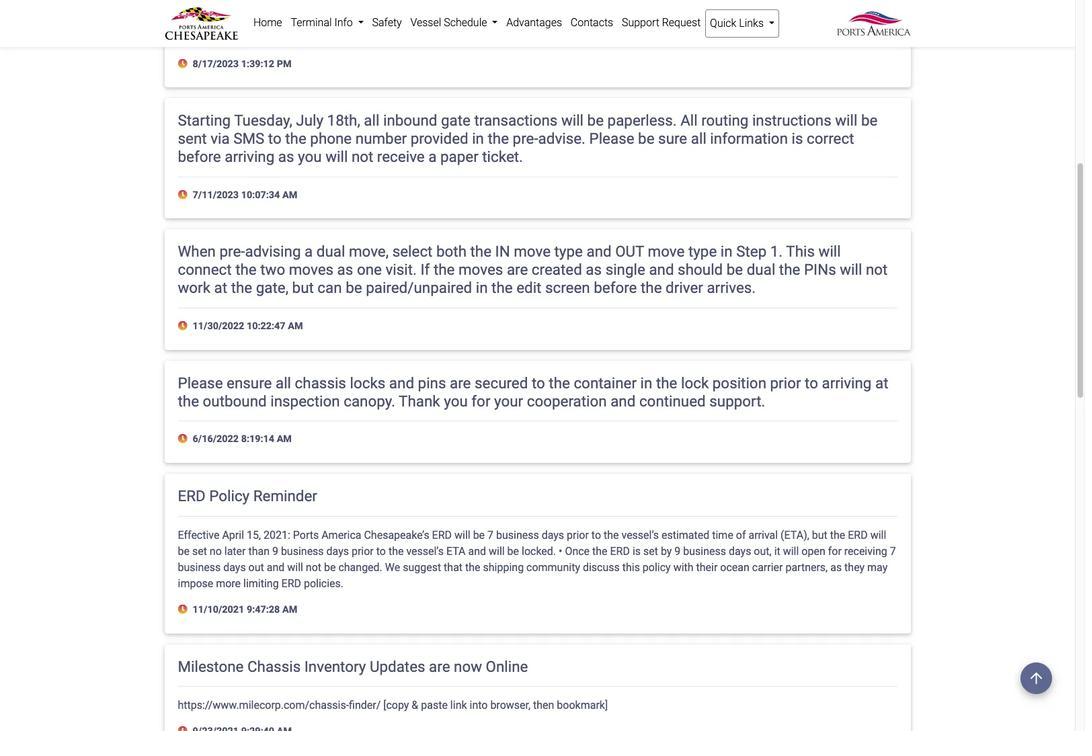 Task type: vqa. For each thing, say whether or not it's contained in the screenshot.
–
no



Task type: locate. For each thing, give the bounding box(es) containing it.
you down pins
[[444, 392, 468, 410]]

before down sent
[[178, 148, 221, 165]]

type up should
[[689, 243, 717, 261]]

1 vertical spatial clock image
[[178, 727, 190, 732]]

1 vertical spatial are
[[450, 374, 471, 392]]

1 horizontal spatial dual
[[747, 261, 776, 279]]

2 horizontal spatial not
[[866, 261, 888, 279]]

clock image left '8/17/2023'
[[178, 59, 190, 69]]

clock image for please ensure all chassis locks and pins are secured to the container in the lock position prior to arriving at the outbound inspection canopy.  thank you for your cooperation and continued support.
[[178, 435, 190, 444]]

0 vertical spatial 7
[[488, 529, 494, 542]]

at
[[214, 279, 227, 297], [876, 374, 889, 392]]

10:07:34
[[241, 190, 280, 201]]

vessel's up suggest
[[406, 545, 444, 558]]

bookmark]
[[557, 700, 608, 712]]

be
[[587, 112, 604, 129], [861, 112, 878, 129], [638, 130, 655, 147], [727, 261, 743, 279], [346, 279, 362, 297], [473, 529, 485, 542], [178, 545, 190, 558], [507, 545, 519, 558], [324, 561, 336, 574]]

am
[[282, 190, 297, 201], [288, 321, 303, 332], [277, 434, 292, 445], [282, 605, 297, 616]]

0 vertical spatial is
[[792, 130, 803, 147]]

in up continued
[[641, 374, 653, 392]]

7 right receiving
[[890, 545, 896, 558]]

am for phone
[[282, 190, 297, 201]]

1 vertical spatial pre-
[[220, 243, 245, 261]]

at inside please ensure all chassis locks and pins are secured to the container in the lock position prior to arriving at the outbound inspection canopy.  thank you for your cooperation and continued support.
[[876, 374, 889, 392]]

now
[[454, 658, 482, 676]]

0 vertical spatial all
[[364, 112, 380, 129]]

move right in
[[514, 243, 551, 261]]

https://www.milecorp.com/chassis-
[[178, 700, 349, 712]]

0 horizontal spatial type
[[554, 243, 583, 261]]

1 horizontal spatial arriving
[[822, 374, 872, 392]]

8/17/2023
[[193, 58, 239, 70]]

0 horizontal spatial moves
[[289, 261, 334, 279]]

type up created
[[554, 243, 583, 261]]

1 vertical spatial at
[[876, 374, 889, 392]]

prior up the changed.
[[352, 545, 374, 558]]

policy
[[209, 488, 250, 505]]

are up edit
[[507, 261, 528, 279]]

connect
[[178, 261, 232, 279]]

days down america
[[327, 545, 349, 558]]

1 horizontal spatial all
[[364, 112, 380, 129]]

pre- inside starting tuesday, july 18th, all inbound gate transactions will be paperless. all routing instructions will be sent via sms to the phone number provided in the pre-advise. please be sure all information is correct before arriving as you will not receive a paper ticket.
[[513, 130, 538, 147]]

0 vertical spatial dual
[[317, 243, 345, 261]]

1 vertical spatial before
[[594, 279, 637, 297]]

dual down step
[[747, 261, 776, 279]]

for inside please ensure all chassis locks and pins are secured to the container in the lock position prior to arriving at the outbound inspection canopy.  thank you for your cooperation and continued support.
[[472, 392, 491, 410]]

suggest
[[403, 561, 441, 574]]

is
[[792, 130, 803, 147], [633, 545, 641, 558]]

is down instructions
[[792, 130, 803, 147]]

0 horizontal spatial 7
[[488, 529, 494, 542]]

1 horizontal spatial 9
[[675, 545, 681, 558]]

7 up the shipping
[[488, 529, 494, 542]]

should
[[678, 261, 723, 279]]

step
[[736, 243, 767, 261]]

1 vertical spatial please
[[178, 374, 223, 392]]

time
[[712, 529, 734, 542]]

pacinfo
[[210, 17, 272, 34]]

0 horizontal spatial before
[[178, 148, 221, 165]]

1 horizontal spatial is
[[792, 130, 803, 147]]

0 horizontal spatial please
[[178, 374, 223, 392]]

1 vertical spatial vessel's
[[406, 545, 444, 558]]

2 vertical spatial prior
[[352, 545, 374, 558]]

in
[[472, 130, 484, 147], [721, 243, 733, 261], [476, 279, 488, 297], [641, 374, 653, 392]]

type
[[554, 243, 583, 261], [689, 243, 717, 261]]

phone
[[310, 130, 352, 147]]

are left now
[[429, 658, 450, 676]]

are
[[507, 261, 528, 279], [450, 374, 471, 392], [429, 658, 450, 676]]

receiving
[[844, 545, 887, 558]]

for right up
[[469, 17, 488, 34]]

chesapeake's
[[364, 529, 429, 542]]

0 vertical spatial before
[[178, 148, 221, 165]]

with
[[674, 561, 694, 574]]

set left by
[[644, 545, 658, 558]]

2 vertical spatial for
[[828, 545, 842, 558]]

then
[[533, 700, 554, 712]]

2 vertical spatial all
[[276, 374, 291, 392]]

when pre-advising a dual move, select both the in move type and out move type in step 1. this will connect the two moves as one visit. if the moves are created as single and should be dual the pins will not work at the gate, but can be paired/unpaired in the edit screen before the driver arrives.
[[178, 243, 888, 297]]

business up locked.
[[496, 529, 539, 542]]

milestone
[[178, 658, 244, 676]]

all up number
[[364, 112, 380, 129]]

1 horizontal spatial not
[[352, 148, 373, 165]]

for right open
[[828, 545, 842, 558]]

15,
[[247, 529, 261, 542]]

0 vertical spatial you
[[298, 148, 322, 165]]

quick links link
[[705, 9, 780, 38]]

8:19:14
[[241, 434, 274, 445]]

select
[[392, 243, 433, 261]]

canopy.
[[344, 392, 395, 410]]

we
[[385, 561, 400, 574]]

pins
[[418, 374, 446, 392]]

8/17/2023 1:39:12 pm
[[190, 58, 292, 70]]

into
[[470, 700, 488, 712]]

1 vertical spatial not
[[866, 261, 888, 279]]

all inside please ensure all chassis locks and pins are secured to the container in the lock position prior to arriving at the outbound inspection canopy.  thank you for your cooperation and continued support.
[[276, 374, 291, 392]]

moves down in
[[459, 261, 503, 279]]

9 right by
[[675, 545, 681, 558]]

not right pins
[[866, 261, 888, 279]]

out,
[[754, 545, 772, 558]]

1 vertical spatial a
[[305, 243, 313, 261]]

1 horizontal spatial a
[[429, 148, 437, 165]]

in inside please ensure all chassis locks and pins are secured to the container in the lock position prior to arriving at the outbound inspection canopy.  thank you for your cooperation and continued support.
[[641, 374, 653, 392]]

ensure
[[227, 374, 272, 392]]

by
[[661, 545, 672, 558]]

all down all
[[691, 130, 707, 147]]

0 horizontal spatial is
[[633, 545, 641, 558]]

will up the shipping
[[489, 545, 505, 558]]

am right 8:19:14
[[277, 434, 292, 445]]

1 horizontal spatial but
[[812, 529, 828, 542]]

safety link
[[368, 9, 406, 36]]

0 horizontal spatial a
[[305, 243, 313, 261]]

0 vertical spatial clock image
[[178, 190, 190, 200]]

0 vertical spatial pre-
[[513, 130, 538, 147]]

prior up once
[[567, 529, 589, 542]]

•
[[559, 545, 562, 558]]

can
[[318, 279, 342, 297]]

0 horizontal spatial set
[[192, 545, 207, 558]]

11/10/2021
[[193, 605, 244, 616]]

will down phone
[[326, 148, 348, 165]]

for down secured
[[472, 392, 491, 410]]

1 horizontal spatial move
[[648, 243, 685, 261]]

1 horizontal spatial moves
[[459, 261, 503, 279]]

1 horizontal spatial type
[[689, 243, 717, 261]]

will up pins
[[819, 243, 841, 261]]

are inside when pre-advising a dual move, select both the in move type and out move type in step 1. this will connect the two moves as one visit. if the moves are created as single and should be dual the pins will not work at the gate, but can be paired/unpaired in the edit screen before the driver arrives.
[[507, 261, 528, 279]]

a right advising
[[305, 243, 313, 261]]

please
[[589, 130, 635, 147], [178, 374, 223, 392]]

0 vertical spatial please
[[589, 130, 635, 147]]

clock image left 11/30/2022 at top left
[[178, 322, 190, 331]]

business up their
[[683, 545, 726, 558]]

2121
[[362, 17, 395, 34]]

prior right position
[[770, 374, 801, 392]]

if
[[421, 261, 430, 279]]

1 horizontal spatial set
[[644, 545, 658, 558]]

it
[[774, 545, 781, 558]]

1 vertical spatial you
[[444, 392, 468, 410]]

1 set from the left
[[192, 545, 207, 558]]

0 horizontal spatial not
[[306, 561, 321, 574]]

1 vertical spatial but
[[812, 529, 828, 542]]

2 horizontal spatial prior
[[770, 374, 801, 392]]

locked.
[[522, 545, 556, 558]]

arriving
[[225, 148, 275, 165], [822, 374, 872, 392]]

paste
[[421, 700, 448, 712]]

is up this
[[633, 545, 641, 558]]

9 down 2021:
[[272, 545, 278, 558]]

0 vertical spatial not
[[352, 148, 373, 165]]

as
[[278, 148, 294, 165], [337, 261, 353, 279], [586, 261, 602, 279], [831, 561, 842, 574]]

but
[[292, 279, 314, 297], [812, 529, 828, 542]]

&
[[412, 700, 418, 712]]

0 horizontal spatial but
[[292, 279, 314, 297]]

pre- down transactions
[[513, 130, 538, 147]]

0 vertical spatial prior
[[770, 374, 801, 392]]

1:39:12
[[241, 58, 274, 70]]

not inside starting tuesday, july 18th, all inbound gate transactions will be paperless. all routing instructions will be sent via sms to the phone number provided in the pre-advise. please be sure all information is correct before arriving as you will not receive a paper ticket.
[[352, 148, 373, 165]]

1 vertical spatial for
[[472, 392, 491, 410]]

move right out
[[648, 243, 685, 261]]

as inside effective april 15, 2021: ports america chesapeake's erd will be 7 business days prior to the vessel's estimated time of arrival (eta), but the erd will be set no later than 9 business days prior to the vessel's eta and will be locked. • once the erd is set by 9 business days out, it will open for receiving 7 business days out and will not be changed.  we suggest that the shipping community discuss this policy with their ocean carrier partners, as they may impose more limiting erd policies.
[[831, 561, 842, 574]]

0 vertical spatial arriving
[[225, 148, 275, 165]]

2 horizontal spatial all
[[691, 130, 707, 147]]

not down number
[[352, 148, 373, 165]]

alerts.
[[550, 17, 592, 34]]

text
[[178, 17, 207, 34]]

number
[[356, 130, 407, 147]]

but up open
[[812, 529, 828, 542]]

thank
[[399, 392, 440, 410]]

you inside starting tuesday, july 18th, all inbound gate transactions will be paperless. all routing instructions will be sent via sms to the phone number provided in the pre-advise. please be sure all information is correct before arriving as you will not receive a paper ticket.
[[298, 148, 322, 165]]

gate
[[441, 112, 471, 129]]

1 vertical spatial is
[[633, 545, 641, 558]]

starting tuesday, july 18th, all inbound gate transactions will be paperless. all routing instructions will be sent via sms to the phone number provided in the pre-advise. please be sure all information is correct before arriving as you will not receive a paper ticket.
[[178, 112, 878, 165]]

am right 10:07:34 at the top of the page
[[282, 190, 297, 201]]

please up the outbound at the left of the page
[[178, 374, 223, 392]]

shipping
[[483, 561, 524, 574]]

moves up can
[[289, 261, 334, 279]]

0 vertical spatial at
[[214, 279, 227, 297]]

dual up can
[[317, 243, 345, 261]]

2 type from the left
[[689, 243, 717, 261]]

arriving inside starting tuesday, july 18th, all inbound gate transactions will be paperless. all routing instructions will be sent via sms to the phone number provided in the pre-advise. please be sure all information is correct before arriving as you will not receive a paper ticket.
[[225, 148, 275, 165]]

1 vertical spatial all
[[691, 130, 707, 147]]

july
[[296, 112, 324, 129]]

a
[[429, 148, 437, 165], [305, 243, 313, 261]]

set left no
[[192, 545, 207, 558]]

clock image left 6/16/2022
[[178, 435, 190, 444]]

lock
[[681, 374, 709, 392]]

1 horizontal spatial 7
[[890, 545, 896, 558]]

quick links
[[710, 17, 767, 30]]

before down single
[[594, 279, 637, 297]]

1 horizontal spatial before
[[594, 279, 637, 297]]

clock image for text pacinfo to (844) 764-2121 to sign up for terminal alerts.
[[178, 59, 190, 69]]

a down provided
[[429, 148, 437, 165]]

0 vertical spatial a
[[429, 148, 437, 165]]

not up policies.
[[306, 561, 321, 574]]

will right pins
[[840, 261, 862, 279]]

as down tuesday,
[[278, 148, 294, 165]]

are right pins
[[450, 374, 471, 392]]

am right 10:22:47
[[288, 321, 303, 332]]

erd up 'eta'
[[432, 529, 452, 542]]

a inside when pre-advising a dual move, select both the in move type and out move type in step 1. this will connect the two moves as one visit. if the moves are created as single and should be dual the pins will not work at the gate, but can be paired/unpaired in the edit screen before the driver arrives.
[[305, 243, 313, 261]]

but inside effective april 15, 2021: ports america chesapeake's erd will be 7 business days prior to the vessel's estimated time of arrival (eta), but the erd will be set no later than 9 business days prior to the vessel's eta and will be locked. • once the erd is set by 9 business days out, it will open for receiving 7 business days out and will not be changed.  we suggest that the shipping community discuss this policy with their ocean carrier partners, as they may impose more limiting erd policies.
[[812, 529, 828, 542]]

2 moves from the left
[[459, 261, 503, 279]]

1 vertical spatial arriving
[[822, 374, 872, 392]]

as left they
[[831, 561, 842, 574]]

0 horizontal spatial you
[[298, 148, 322, 165]]

pm
[[277, 58, 292, 70]]

advantages link
[[502, 9, 566, 36]]

link
[[450, 700, 467, 712]]

2 clock image from the top
[[178, 322, 190, 331]]

not inside effective april 15, 2021: ports america chesapeake's erd will be 7 business days prior to the vessel's estimated time of arrival (eta), but the erd will be set no later than 9 business days prior to the vessel's eta and will be locked. • once the erd is set by 9 business days out, it will open for receiving 7 business days out and will not be changed.  we suggest that the shipping community discuss this policy with their ocean carrier partners, as they may impose more limiting erd policies.
[[306, 561, 321, 574]]

prior inside please ensure all chassis locks and pins are secured to the container in the lock position prior to arriving at the outbound inspection canopy.  thank you for your cooperation and continued support.
[[770, 374, 801, 392]]

0 horizontal spatial 9
[[272, 545, 278, 558]]

information
[[710, 130, 788, 147]]

0 horizontal spatial pre-
[[220, 243, 245, 261]]

ocean
[[720, 561, 750, 574]]

erd
[[178, 488, 206, 505], [432, 529, 452, 542], [848, 529, 868, 542], [610, 545, 630, 558], [281, 578, 301, 590]]

at inside when pre-advising a dual move, select both the in move type and out move type in step 1. this will connect the two moves as one visit. if the moves are created as single and should be dual the pins will not work at the gate, but can be paired/unpaired in the edit screen before the driver arrives.
[[214, 279, 227, 297]]

please down paperless.
[[589, 130, 635, 147]]

in up paper
[[472, 130, 484, 147]]

one
[[357, 261, 382, 279]]

pre- up connect in the left top of the page
[[220, 243, 245, 261]]

am right 9:47:28
[[282, 605, 297, 616]]

1 vertical spatial dual
[[747, 261, 776, 279]]

1 horizontal spatial at
[[876, 374, 889, 392]]

carrier
[[752, 561, 783, 574]]

all up inspection at the bottom of page
[[276, 374, 291, 392]]

2 move from the left
[[648, 243, 685, 261]]

inventory
[[304, 658, 366, 676]]

2 vertical spatial not
[[306, 561, 321, 574]]

0 horizontal spatial arriving
[[225, 148, 275, 165]]

2 set from the left
[[644, 545, 658, 558]]

all
[[364, 112, 380, 129], [691, 130, 707, 147], [276, 374, 291, 392]]

created
[[532, 261, 582, 279]]

links
[[739, 17, 764, 30]]

0 horizontal spatial vessel's
[[406, 545, 444, 558]]

please inside starting tuesday, july 18th, all inbound gate transactions will be paperless. all routing instructions will be sent via sms to the phone number provided in the pre-advise. please be sure all information is correct before arriving as you will not receive a paper ticket.
[[589, 130, 635, 147]]

clock image down impose
[[178, 605, 190, 615]]

instructions
[[752, 112, 832, 129]]

0 vertical spatial are
[[507, 261, 528, 279]]

0 horizontal spatial move
[[514, 243, 551, 261]]

clock image
[[178, 190, 190, 200], [178, 727, 190, 732]]

will up receiving
[[871, 529, 887, 542]]

but inside when pre-advising a dual move, select both the in move type and out move type in step 1. this will connect the two moves as one visit. if the moves are created as single and should be dual the pins will not work at the gate, but can be paired/unpaired in the edit screen before the driver arrives.
[[292, 279, 314, 297]]

advantages
[[507, 16, 562, 29]]

1 horizontal spatial prior
[[567, 529, 589, 542]]

you down phone
[[298, 148, 322, 165]]

the
[[285, 130, 306, 147], [488, 130, 509, 147], [470, 243, 492, 261], [235, 261, 257, 279], [434, 261, 455, 279], [779, 261, 801, 279], [231, 279, 252, 297], [492, 279, 513, 297], [641, 279, 662, 297], [549, 374, 570, 392], [656, 374, 677, 392], [178, 392, 199, 410], [604, 529, 619, 542], [830, 529, 846, 542], [389, 545, 404, 558], [592, 545, 608, 558], [465, 561, 481, 574]]

0 vertical spatial vessel's
[[622, 529, 659, 542]]

1 clock image from the top
[[178, 59, 190, 69]]

0 horizontal spatial at
[[214, 279, 227, 297]]

but left can
[[292, 279, 314, 297]]

and
[[587, 243, 612, 261], [649, 261, 674, 279], [389, 374, 414, 392], [611, 392, 636, 410], [468, 545, 486, 558], [267, 561, 285, 574]]

1 horizontal spatial you
[[444, 392, 468, 410]]

receive
[[377, 148, 425, 165]]

sign
[[416, 17, 444, 34]]

0 vertical spatial but
[[292, 279, 314, 297]]

vessel's up this
[[622, 529, 659, 542]]

1 horizontal spatial pre-
[[513, 130, 538, 147]]

days down the of
[[729, 545, 751, 558]]

pins
[[804, 261, 836, 279]]

1 horizontal spatial please
[[589, 130, 635, 147]]

2 9 from the left
[[675, 545, 681, 558]]

0 horizontal spatial all
[[276, 374, 291, 392]]

clock image
[[178, 59, 190, 69], [178, 322, 190, 331], [178, 435, 190, 444], [178, 605, 190, 615]]

3 clock image from the top
[[178, 435, 190, 444]]

than
[[248, 545, 270, 558]]



Task type: describe. For each thing, give the bounding box(es) containing it.
quick
[[710, 17, 737, 30]]

business up impose
[[178, 561, 221, 574]]

driver
[[666, 279, 703, 297]]

764-
[[332, 17, 362, 34]]

4 clock image from the top
[[178, 605, 190, 615]]

as up can
[[337, 261, 353, 279]]

and left out
[[587, 243, 612, 261]]

erd policy reminder
[[178, 488, 317, 505]]

support request
[[622, 16, 701, 29]]

finder/
[[349, 700, 381, 712]]

is inside starting tuesday, july 18th, all inbound gate transactions will be paperless. all routing instructions will be sent via sms to the phone number provided in the pre-advise. please be sure all information is correct before arriving as you will not receive a paper ticket.
[[792, 130, 803, 147]]

1 type from the left
[[554, 243, 583, 261]]

vessel
[[411, 16, 441, 29]]

this
[[623, 561, 640, 574]]

2 vertical spatial are
[[429, 658, 450, 676]]

are inside please ensure all chassis locks and pins are secured to the container in the lock position prior to arriving at the outbound inspection canopy.  thank you for your cooperation and continued support.
[[450, 374, 471, 392]]

effective
[[178, 529, 220, 542]]

limiting
[[243, 578, 279, 590]]

edit
[[517, 279, 542, 297]]

gate,
[[256, 279, 289, 297]]

business down "ports"
[[281, 545, 324, 558]]

11/30/2022 10:22:47 am
[[190, 321, 303, 332]]

as left single
[[586, 261, 602, 279]]

erd up receiving
[[848, 529, 868, 542]]

provided
[[411, 130, 468, 147]]

erd right 'limiting'
[[281, 578, 301, 590]]

when
[[178, 243, 216, 261]]

you inside please ensure all chassis locks and pins are secured to the container in the lock position prior to arriving at the outbound inspection canopy.  thank you for your cooperation and continued support.
[[444, 392, 468, 410]]

in inside starting tuesday, july 18th, all inbound gate transactions will be paperless. all routing instructions will be sent via sms to the phone number provided in the pre-advise. please be sure all information is correct before arriving as you will not receive a paper ticket.
[[472, 130, 484, 147]]

schedule
[[444, 16, 487, 29]]

support request link
[[618, 9, 705, 36]]

browser,
[[490, 700, 531, 712]]

will up 'eta'
[[455, 529, 471, 542]]

up
[[448, 17, 465, 34]]

for inside effective april 15, 2021: ports america chesapeake's erd will be 7 business days prior to the vessel's estimated time of arrival (eta), but the erd will be set no later than 9 business days prior to the vessel's eta and will be locked. • once the erd is set by 9 business days out, it will open for receiving 7 business days out and will not be changed.  we suggest that the shipping community discuss this policy with their ocean carrier partners, as they may impose more limiting erd policies.
[[828, 545, 842, 558]]

arrives.
[[707, 279, 756, 297]]

advise.
[[538, 130, 586, 147]]

policies.
[[304, 578, 344, 590]]

contacts
[[571, 16, 613, 29]]

2 clock image from the top
[[178, 727, 190, 732]]

1 horizontal spatial vessel's
[[622, 529, 659, 542]]

outbound
[[203, 392, 267, 410]]

and up driver at the top of the page
[[649, 261, 674, 279]]

partners,
[[786, 561, 828, 574]]

terminal info link
[[286, 9, 368, 36]]

1 vertical spatial 7
[[890, 545, 896, 558]]

will up correct
[[835, 112, 858, 129]]

sms
[[233, 130, 264, 147]]

9:47:28
[[247, 605, 280, 616]]

and right 'eta'
[[468, 545, 486, 558]]

community
[[527, 561, 580, 574]]

this
[[786, 243, 815, 261]]

as inside starting tuesday, july 18th, all inbound gate transactions will be paperless. all routing instructions will be sent via sms to the phone number provided in the pre-advise. please be sure all information is correct before arriving as you will not receive a paper ticket.
[[278, 148, 294, 165]]

erd left policy on the left
[[178, 488, 206, 505]]

may
[[868, 561, 888, 574]]

will down "ports"
[[287, 561, 303, 574]]

1 9 from the left
[[272, 545, 278, 558]]

support
[[622, 16, 660, 29]]

info
[[335, 16, 353, 29]]

request
[[662, 16, 701, 29]]

ports
[[293, 529, 319, 542]]

erd up this
[[610, 545, 630, 558]]

no
[[210, 545, 222, 558]]

secured
[[475, 374, 528, 392]]

and down container
[[611, 392, 636, 410]]

once
[[565, 545, 590, 558]]

0 horizontal spatial dual
[[317, 243, 345, 261]]

cooperation
[[527, 392, 607, 410]]

clock image for when pre-advising a dual move, select both the in move type and out move type in step 1. this will connect the two moves as one visit. if the moves are created as single and should be dual the pins will not work at the gate, but can be paired/unpaired in the edit screen before the driver arrives.
[[178, 322, 190, 331]]

your
[[494, 392, 523, 410]]

move,
[[349, 243, 389, 261]]

that
[[444, 561, 463, 574]]

1 moves from the left
[[289, 261, 334, 279]]

america
[[322, 529, 361, 542]]

inspection
[[270, 392, 340, 410]]

arriving inside please ensure all chassis locks and pins are secured to the container in the lock position prior to arriving at the outbound inspection canopy.  thank you for your cooperation and continued support.
[[822, 374, 872, 392]]

will up advise.
[[561, 112, 584, 129]]

eta
[[446, 545, 466, 558]]

contacts link
[[566, 9, 618, 36]]

arrival
[[749, 529, 778, 542]]

7/11/2023 10:07:34 am
[[190, 190, 297, 201]]

please inside please ensure all chassis locks and pins are secured to the container in the lock position prior to arriving at the outbound inspection canopy.  thank you for your cooperation and continued support.
[[178, 374, 223, 392]]

(844)
[[293, 17, 328, 34]]

paired/unpaired
[[366, 279, 472, 297]]

0 vertical spatial for
[[469, 17, 488, 34]]

via
[[211, 130, 230, 147]]

work
[[178, 279, 211, 297]]

routing
[[702, 112, 749, 129]]

visit.
[[386, 261, 417, 279]]

before inside starting tuesday, july 18th, all inbound gate transactions will be paperless. all routing instructions will be sent via sms to the phone number provided in the pre-advise. please be sure all information is correct before arriving as you will not receive a paper ticket.
[[178, 148, 221, 165]]

changed.
[[339, 561, 383, 574]]

1.
[[770, 243, 783, 261]]

days up •
[[542, 529, 564, 542]]

in left edit
[[476, 279, 488, 297]]

will right it
[[783, 545, 799, 558]]

paperless.
[[608, 112, 677, 129]]

1 clock image from the top
[[178, 190, 190, 200]]

1 move from the left
[[514, 243, 551, 261]]

a inside starting tuesday, july 18th, all inbound gate transactions will be paperless. all routing instructions will be sent via sms to the phone number provided in the pre-advise. please be sure all information is correct before arriving as you will not receive a paper ticket.
[[429, 148, 437, 165]]

advising
[[245, 243, 301, 261]]

0 horizontal spatial prior
[[352, 545, 374, 558]]

paper
[[440, 148, 479, 165]]

inbound
[[383, 112, 437, 129]]

before inside when pre-advising a dual move, select both the in move type and out move type in step 1. this will connect the two moves as one visit. if the moves are created as single and should be dual the pins will not work at the gate, but can be paired/unpaired in the edit screen before the driver arrives.
[[594, 279, 637, 297]]

is inside effective april 15, 2021: ports america chesapeake's erd will be 7 business days prior to the vessel's estimated time of arrival (eta), but the erd will be set no later than 9 business days prior to the vessel's eta and will be locked. • once the erd is set by 9 business days out, it will open for receiving 7 business days out and will not be changed.  we suggest that the shipping community discuss this policy with their ocean carrier partners, as they may impose more limiting erd policies.
[[633, 545, 641, 558]]

days down later
[[223, 561, 246, 574]]

pre- inside when pre-advising a dual move, select both the in move type and out move type in step 1. this will connect the two moves as one visit. if the moves are created as single and should be dual the pins will not work at the gate, but can be paired/unpaired in the edit screen before the driver arrives.
[[220, 243, 245, 261]]

in left step
[[721, 243, 733, 261]]

out
[[615, 243, 644, 261]]

sure
[[658, 130, 687, 147]]

transactions
[[474, 112, 558, 129]]

they
[[845, 561, 865, 574]]

10:22:47
[[247, 321, 286, 332]]

am for outbound
[[277, 434, 292, 445]]

7/11/2023
[[193, 190, 239, 201]]

effective april 15, 2021: ports america chesapeake's erd will be 7 business days prior to the vessel's estimated time of arrival (eta), but the erd will be set no later than 9 business days prior to the vessel's eta and will be locked. • once the erd is set by 9 business days out, it will open for receiving 7 business days out and will not be changed.  we suggest that the shipping community discuss this policy with their ocean carrier partners, as they may impose more limiting erd policies.
[[178, 529, 896, 590]]

terminal
[[291, 16, 332, 29]]

to inside starting tuesday, july 18th, all inbound gate transactions will be paperless. all routing instructions will be sent via sms to the phone number provided in the pre-advise. please be sure all information is correct before arriving as you will not receive a paper ticket.
[[268, 130, 282, 147]]

in
[[495, 243, 510, 261]]

not inside when pre-advising a dual move, select both the in move type and out move type in step 1. this will connect the two moves as one visit. if the moves are created as single and should be dual the pins will not work at the gate, but can be paired/unpaired in the edit screen before the driver arrives.
[[866, 261, 888, 279]]

and right out
[[267, 561, 285, 574]]

1 vertical spatial prior
[[567, 529, 589, 542]]

go to top image
[[1021, 663, 1052, 695]]

and up thank
[[389, 374, 414, 392]]

am for connect
[[288, 321, 303, 332]]

both
[[436, 243, 467, 261]]

continued
[[639, 392, 706, 410]]

policy
[[643, 561, 671, 574]]



